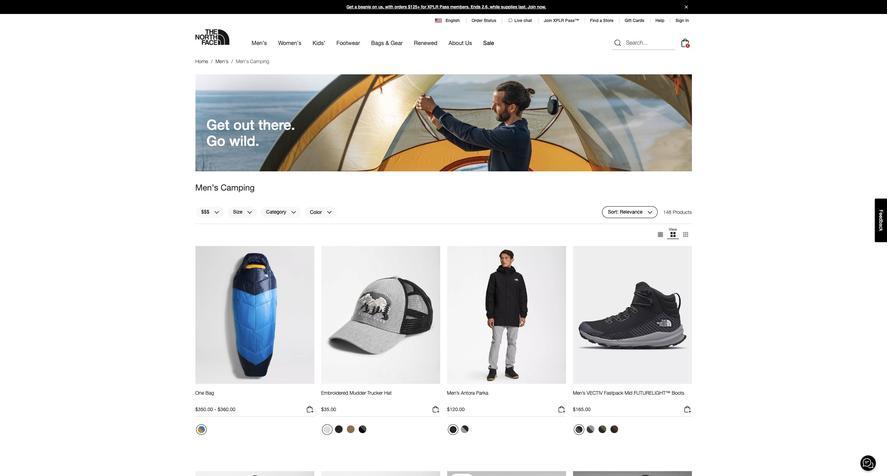 Task type: describe. For each thing, give the bounding box(es) containing it.
view
[[669, 227, 677, 232]]

on
[[372, 5, 377, 9]]

gift cards link
[[625, 18, 644, 23]]

0 vertical spatial camping
[[250, 58, 269, 64]]

a for store
[[600, 18, 602, 23]]

hat
[[384, 391, 392, 397]]

us,
[[378, 5, 384, 9]]

in
[[685, 18, 689, 23]]

men's gordon lyons ¼-zip image
[[195, 472, 314, 477]]

embroidered mudder trucker hat
[[321, 391, 392, 397]]

footwear link
[[336, 33, 360, 52]]

$$$ button
[[195, 207, 224, 219]]

live chat
[[514, 18, 532, 23]]

order status
[[472, 18, 496, 23]]

embroidered mudder trucker hat image
[[321, 246, 440, 385]]

new taupe green/bear graphic image
[[359, 426, 366, 434]]

$165.00 button
[[573, 406, 692, 418]]

live chat button
[[507, 17, 533, 24]]

the north face image
[[195, 74, 692, 172]]

b
[[878, 221, 884, 224]]

Light Grey Heather-Bear Graphic radio
[[322, 425, 332, 436]]

while
[[490, 5, 500, 9]]

men's camping
[[195, 183, 255, 193]]

futurelight™
[[634, 391, 670, 397]]

2 e from the top
[[878, 216, 884, 218]]

relevance
[[620, 209, 643, 215]]

women's
[[278, 40, 301, 46]]

size
[[233, 209, 242, 215]]

Military Olive/TNF Black radio
[[597, 425, 608, 436]]

search all image
[[613, 39, 622, 47]]

close image
[[682, 5, 691, 9]]

us
[[465, 40, 472, 46]]

d
[[878, 218, 884, 221]]

148
[[663, 209, 671, 215]]

$35.00 button
[[321, 406, 440, 418]]

sale
[[483, 40, 494, 46]]

$350.00 - $360.00
[[195, 407, 235, 413]]

view button
[[667, 227, 679, 243]]

get for get out there. go wild.
[[206, 117, 230, 133]]

men's vectiv fastpack mid futurelight™ boots
[[573, 391, 684, 397]]

products
[[673, 209, 692, 215]]

sort:
[[608, 209, 618, 215]]

148 products
[[663, 209, 692, 215]]

tnf black/vanadis grey image
[[575, 427, 582, 434]]

status
[[484, 18, 496, 23]]

$35.00
[[321, 407, 336, 413]]

get for get a beanie on us, with orders $125+ for xplr pass members. ends 2.6, while supplies last. join now.
[[346, 5, 353, 9]]

TNF Black/Vanadis Grey radio
[[574, 425, 584, 436]]

members.
[[450, 5, 470, 9]]

home link
[[195, 58, 208, 64]]

$350.00
[[195, 407, 213, 413]]

Black - Meld Grey radio
[[459, 425, 470, 436]]

help
[[655, 18, 664, 23]]

category
[[266, 209, 286, 215]]

tnf black-bear graphic image
[[335, 426, 342, 434]]

for
[[421, 5, 426, 9]]

men's antora parka button
[[447, 391, 488, 403]]

about us
[[449, 40, 472, 46]]

men's antora parka
[[447, 391, 488, 397]]

embroidered
[[321, 391, 348, 397]]

size button
[[227, 207, 257, 219]]

men's vectiv fastpack mid futurelight™ boots button
[[573, 391, 684, 403]]

bags
[[371, 40, 384, 46]]

english
[[446, 18, 460, 23]]

1 vertical spatial camping
[[221, 183, 255, 193]]

english link
[[435, 17, 460, 24]]

now.
[[537, 5, 546, 9]]

find
[[590, 18, 598, 23]]

utility brown-bear graphic image
[[347, 426, 354, 434]]

Search search field
[[612, 36, 675, 50]]

0 horizontal spatial xplr
[[428, 5, 438, 9]]

$120.00
[[447, 407, 465, 413]]

super sonic blue/arrowwood yellow image
[[198, 427, 205, 434]]

category button
[[260, 207, 301, 219]]

tnf black image
[[449, 427, 456, 434]]

TNF Black radio
[[448, 425, 458, 436]]

k
[[878, 229, 884, 231]]

one bag
[[195, 391, 214, 397]]

pass™
[[565, 18, 579, 23]]

1
[[687, 44, 688, 47]]

$165.00
[[573, 407, 591, 413]]

men's antora parka image
[[447, 246, 566, 385]]

wild.
[[229, 133, 259, 149]]

order
[[472, 18, 483, 23]]

sort: relevance
[[608, 209, 643, 215]]

kids'
[[313, 40, 325, 46]]

go
[[206, 133, 225, 149]]

orders
[[394, 5, 407, 9]]

renewed
[[414, 40, 437, 46]]

about
[[449, 40, 464, 46]]

$120.00 button
[[447, 406, 566, 418]]

men's alpine polartec® 100 pullover image
[[447, 472, 566, 477]]

f
[[878, 210, 884, 213]]

a for beanie
[[355, 5, 357, 9]]

f e e d b a c k button
[[875, 199, 887, 243]]

color
[[310, 209, 322, 215]]

1 vertical spatial xplr
[[553, 18, 564, 23]]

view list box
[[654, 227, 692, 243]]

bag
[[205, 391, 214, 397]]

pass
[[440, 5, 449, 9]]

home
[[195, 58, 208, 64]]

1 e from the top
[[878, 213, 884, 216]]



Task type: locate. For each thing, give the bounding box(es) containing it.
Super Sonic Blue/Arrowwood Yellow radio
[[196, 425, 206, 436]]

/
[[211, 58, 213, 64], [231, 58, 233, 64]]

0 horizontal spatial join
[[528, 5, 536, 9]]

1 vertical spatial join
[[544, 18, 552, 23]]

0 horizontal spatial get
[[206, 117, 230, 133]]

join xplr pass™
[[544, 18, 579, 23]]

0 vertical spatial get
[[346, 5, 353, 9]]

&
[[386, 40, 389, 46]]

find a store link
[[590, 18, 613, 23]]

2 $choose color$ option group from the left
[[447, 425, 471, 439]]

parka
[[476, 391, 488, 397]]

TNF Black-Bear Graphic radio
[[333, 425, 344, 436]]

get out there. go wild.
[[206, 117, 295, 149]]

beanie
[[358, 5, 371, 9]]

men's inside men's vectiv fastpack mid futurelight™ boots 'button'
[[573, 391, 585, 397]]

light grey heather-bear graphic image
[[324, 427, 331, 434]]

2 horizontal spatial $choose color$ option group
[[573, 425, 620, 439]]

color button
[[304, 207, 337, 219]]

2 / from the left
[[231, 58, 233, 64]]

1 vertical spatial men's link
[[215, 58, 228, 64]]

148 products status
[[663, 207, 692, 219]]

0 vertical spatial a
[[355, 5, 357, 9]]

men's left antora
[[447, 391, 459, 397]]

supplies
[[501, 5, 517, 9]]

the north face home page image
[[195, 29, 229, 45]]

men's vectiv fastpack mid futurelight™ boots image
[[573, 246, 692, 385]]

1 horizontal spatial join
[[544, 18, 552, 23]]

bags & gear link
[[371, 33, 403, 52]]

sale link
[[483, 33, 494, 52]]

3 $choose color$ option group from the left
[[573, 425, 620, 439]]

1 men's from the left
[[447, 391, 459, 397]]

0 horizontal spatial a
[[355, 5, 357, 9]]

2 horizontal spatial a
[[878, 224, 884, 227]]

gift cards
[[625, 18, 644, 23]]

men's camping element
[[236, 58, 269, 64]]

sort: relevance button
[[602, 207, 658, 219]]

a right find
[[600, 18, 602, 23]]

xplr
[[428, 5, 438, 9], [553, 18, 564, 23]]

New Taupe Green/Bear Graphic radio
[[357, 425, 368, 436]]

men's left vectiv at the bottom right of page
[[573, 391, 585, 397]]

0 horizontal spatial men's link
[[215, 58, 228, 64]]

2.6,
[[482, 5, 489, 9]]

get a beanie on us, with orders $125+ for xplr pass members. ends 2.6, while supplies last. join now.
[[346, 5, 546, 9]]

$360.00
[[218, 407, 235, 413]]

a left "beanie"
[[355, 5, 357, 9]]

1 horizontal spatial a
[[600, 18, 602, 23]]

antora
[[461, 391, 475, 397]]

$choose color$ option group
[[321, 425, 369, 439], [447, 425, 471, 439], [573, 425, 620, 439]]

mid
[[625, 391, 632, 397]]

men's antora triclimate® image
[[573, 472, 692, 477]]

vectiv
[[587, 391, 603, 397]]

f e e d b a c k
[[878, 210, 884, 231]]

0 horizontal spatial /
[[211, 58, 213, 64]]

join down now.
[[544, 18, 552, 23]]

$choose color$ option group for $120.00
[[447, 425, 471, 439]]

a up k
[[878, 224, 884, 227]]

one bag button
[[195, 391, 214, 403]]

get
[[346, 5, 353, 9], [206, 117, 230, 133]]

0 horizontal spatial men's
[[447, 391, 459, 397]]

sign in button
[[676, 18, 689, 23]]

footwear
[[336, 40, 360, 46]]

store
[[603, 18, 613, 23]]

gift
[[625, 18, 632, 23]]

demitasse brown/tnf black image
[[610, 426, 618, 434]]

men's for men's antora parka
[[447, 391, 459, 397]]

women's link
[[278, 33, 301, 52]]

men's for men's vectiv fastpack mid futurelight™ boots
[[573, 391, 585, 397]]

cards
[[633, 18, 644, 23]]

c
[[878, 227, 884, 229]]

live
[[514, 18, 522, 23]]

bags & gear
[[371, 40, 403, 46]]

base camp gear box—m image
[[321, 472, 440, 477]]

e up the b
[[878, 216, 884, 218]]

xplr left pass™
[[553, 18, 564, 23]]

1 horizontal spatial $choose color$ option group
[[447, 425, 471, 439]]

1 horizontal spatial men's
[[573, 391, 585, 397]]

get left out
[[206, 117, 230, 133]]

1 horizontal spatial /
[[231, 58, 233, 64]]

$choose color$ option group for $165.00
[[573, 425, 620, 439]]

join right last.
[[528, 5, 536, 9]]

1 link
[[680, 37, 691, 48]]

ends
[[471, 5, 481, 9]]

men's link up "men's camping" "element"
[[252, 33, 267, 52]]

black - meld grey image
[[461, 426, 468, 434]]

-
[[214, 407, 216, 413]]

Utility Brown-Bear Graphic radio
[[345, 425, 356, 436]]

chat
[[523, 18, 532, 23]]

find a store
[[590, 18, 613, 23]]

$choose color$ option group for $35.00
[[321, 425, 369, 439]]

/ right 'home' link at top left
[[211, 58, 213, 64]]

xplr right for
[[428, 5, 438, 9]]

0 vertical spatial join
[[528, 5, 536, 9]]

home / men's / men's camping
[[195, 58, 269, 64]]

/ left "men's camping" "element"
[[231, 58, 233, 64]]

0 vertical spatial men's link
[[252, 33, 267, 52]]

military olive/tnf black image
[[598, 426, 606, 434]]

there.
[[258, 117, 295, 133]]

get a beanie on us, with orders $125+ for xplr pass members. ends 2.6, while supplies last. join now. link
[[0, 0, 887, 14]]

e
[[878, 213, 884, 216], [878, 216, 884, 218]]

boots
[[672, 391, 684, 397]]

e up the d on the right of page
[[878, 213, 884, 216]]

get left "beanie"
[[346, 5, 353, 9]]

renewed link
[[414, 33, 437, 52]]

trucker
[[367, 391, 383, 397]]

embroidered mudder trucker hat button
[[321, 391, 392, 403]]

0 horizontal spatial $choose color$ option group
[[321, 425, 369, 439]]

0 vertical spatial xplr
[[428, 5, 438, 9]]

Meld Grey - Asphalt Grey radio
[[585, 425, 596, 436]]

Demitasse Brown/TNF Black radio
[[609, 425, 620, 436]]

1 / from the left
[[211, 58, 213, 64]]

1 $choose color$ option group from the left
[[321, 425, 369, 439]]

men's inside men's antora parka button
[[447, 391, 459, 397]]

men's link right home
[[215, 58, 228, 64]]

order status link
[[472, 18, 496, 23]]

$$$
[[201, 209, 209, 215]]

out
[[233, 117, 254, 133]]

a
[[355, 5, 357, 9], [600, 18, 602, 23], [878, 224, 884, 227]]

2 vertical spatial a
[[878, 224, 884, 227]]

one bag image
[[195, 246, 314, 385]]

1 horizontal spatial xplr
[[553, 18, 564, 23]]

mudder
[[350, 391, 366, 397]]

get inside the get out there. go wild.
[[206, 117, 230, 133]]

help link
[[655, 18, 664, 23]]

a inside button
[[878, 224, 884, 227]]

men's
[[252, 40, 267, 46], [215, 58, 228, 64], [236, 58, 249, 64], [195, 183, 218, 193]]

sign in
[[676, 18, 689, 23]]

1 horizontal spatial men's link
[[252, 33, 267, 52]]

kids' link
[[313, 33, 325, 52]]

meld grey - asphalt grey image
[[587, 426, 594, 434]]

sign
[[676, 18, 684, 23]]

1 vertical spatial a
[[600, 18, 602, 23]]

1 vertical spatial get
[[206, 117, 230, 133]]

1 horizontal spatial get
[[346, 5, 353, 9]]

2 men's from the left
[[573, 391, 585, 397]]

gear
[[391, 40, 403, 46]]



Task type: vqa. For each thing, say whether or not it's contained in the screenshot.
new taupe green/bear graphic Icon
yes



